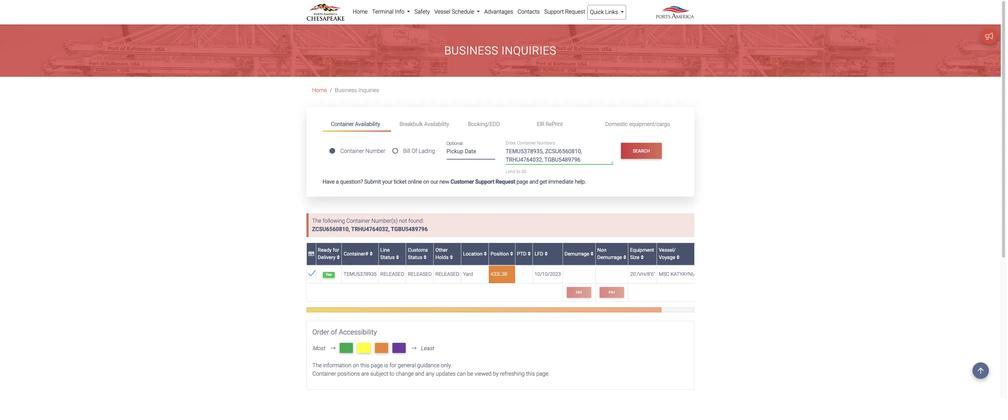 Task type: describe. For each thing, give the bounding box(es) containing it.
of
[[331, 328, 337, 337]]

lfd link
[[535, 251, 548, 257]]

search button
[[621, 143, 662, 159]]

sort image for equipment size
[[641, 255, 644, 260]]

container inside the information on this page is for general guidance only. container positions are subject to change and any updates can be viewed by refreshing this page.
[[313, 371, 336, 377]]

status for customs
[[408, 255, 422, 261]]

container up container number
[[331, 121, 354, 128]]

10/10/2023
[[535, 272, 561, 278]]

yard
[[463, 272, 473, 278]]

temu5378935
[[344, 272, 377, 278]]

help.
[[575, 179, 586, 185]]

advantages
[[484, 8, 513, 15]]

demurrage inside non demurrage
[[598, 255, 622, 261]]

container number
[[341, 148, 385, 155]]

support request
[[544, 8, 586, 15]]

container#
[[344, 251, 370, 257]]

on inside the information on this page is for general guidance only. container positions are subject to change and any updates can be viewed by refreshing this page.
[[353, 362, 359, 369]]

numbers
[[537, 141, 555, 146]]

vessel schedule link
[[432, 5, 482, 19]]

20'/vh/8'6"
[[630, 272, 655, 278]]

delivery
[[318, 255, 336, 261]]

msc katyayni/333r
[[659, 272, 707, 278]]

customs status
[[408, 247, 428, 261]]

ptd link
[[517, 251, 531, 257]]

2 released from the left
[[408, 272, 432, 278]]

only.
[[441, 362, 452, 369]]

availability for breakbulk availability
[[424, 121, 449, 128]]

vessel/ voyage
[[659, 247, 677, 261]]

zcsu6560810,
[[312, 226, 350, 233]]

support request link
[[542, 5, 588, 19]]

can
[[457, 371, 466, 377]]

updates
[[436, 371, 456, 377]]

2 mt from the left
[[360, 344, 368, 352]]

container availability
[[331, 121, 380, 128]]

number(s)
[[372, 218, 398, 225]]

terminal info
[[372, 8, 406, 15]]

advantages link
[[482, 5, 516, 19]]

quick
[[590, 9, 604, 15]]

quick links
[[590, 9, 620, 15]]

booking/edo
[[468, 121, 500, 128]]

0 vertical spatial support
[[544, 8, 564, 15]]

sort image for ready for delivery
[[337, 255, 340, 260]]

be
[[467, 371, 473, 377]]

0 horizontal spatial this
[[361, 362, 369, 369]]

information
[[323, 362, 352, 369]]

1 mt from the left
[[342, 344, 351, 352]]

lading
[[419, 148, 435, 155]]

not
[[399, 218, 407, 225]]

customs
[[408, 247, 428, 253]]

ready for delivery
[[318, 247, 339, 261]]

1 vertical spatial this
[[526, 371, 535, 377]]

katyayni/333r
[[671, 272, 707, 278]]

vessel/
[[659, 247, 676, 253]]

customer support request link
[[451, 179, 515, 185]]

domestic equipment/cargo
[[606, 121, 670, 128]]

ptd
[[517, 251, 528, 257]]

enter container numbers
[[506, 141, 555, 146]]

0 vertical spatial business inquiries
[[445, 44, 557, 57]]

schedule
[[452, 8, 474, 15]]

location
[[463, 251, 484, 257]]

size
[[630, 255, 640, 261]]

optional
[[447, 141, 463, 146]]

4 mt from the left
[[395, 344, 403, 352]]

most
[[313, 345, 325, 352]]

msc
[[659, 272, 670, 278]]

equipment size
[[630, 247, 654, 261]]

question?
[[340, 179, 363, 185]]

refreshing
[[500, 371, 525, 377]]

sort image inside lfd link
[[545, 252, 548, 257]]

positions
[[338, 371, 360, 377]]

50
[[522, 169, 527, 174]]

availability for container availability
[[355, 121, 380, 128]]

go to top image
[[973, 363, 989, 379]]

container# link
[[344, 251, 373, 257]]

are
[[361, 371, 369, 377]]

terminal info link
[[370, 5, 412, 19]]

1 horizontal spatial on
[[423, 179, 429, 185]]

line status
[[380, 247, 396, 261]]

eir
[[537, 121, 545, 128]]

the for the information on this page is for general guidance only. container positions are subject to change and any updates can be viewed by refreshing this page.
[[313, 362, 322, 369]]

sort image for line status
[[396, 255, 399, 260]]

other holds
[[436, 247, 450, 261]]

sort image for demurrage
[[591, 252, 594, 257]]

the information on this page is for general guidance only. container positions are subject to change and any updates can be viewed by refreshing this page.
[[313, 362, 550, 377]]

credit card image
[[309, 252, 314, 257]]

have a question? submit your ticket online on our new customer support request page and get immediate help.
[[323, 179, 586, 185]]

equipment/cargo
[[629, 121, 670, 128]]

1 vertical spatial request
[[496, 179, 515, 185]]

a
[[336, 179, 339, 185]]

tgbu5489796
[[391, 226, 428, 233]]

sort image for vessel/ voyage
[[677, 255, 680, 260]]

other
[[436, 247, 448, 253]]

0 vertical spatial home link
[[351, 5, 370, 19]]

sort image for position
[[510, 252, 514, 257]]

have
[[323, 179, 335, 185]]

0 vertical spatial to
[[517, 169, 521, 174]]

new
[[440, 179, 449, 185]]

guidance
[[417, 362, 440, 369]]

position
[[491, 251, 510, 257]]

holds
[[436, 255, 449, 261]]

yes
[[326, 273, 332, 277]]

sort image for other holds
[[450, 255, 453, 260]]

enter
[[506, 141, 516, 146]]

1 horizontal spatial business
[[445, 44, 499, 57]]

0 vertical spatial request
[[565, 8, 586, 15]]

3 mt from the left
[[378, 344, 386, 352]]

location link
[[463, 251, 487, 257]]



Task type: vqa. For each thing, say whether or not it's contained in the screenshot.
the left "RELEASED"
yes



Task type: locate. For each thing, give the bounding box(es) containing it.
status inside customs status
[[408, 255, 422, 261]]

request down limit
[[496, 179, 515, 185]]

demurrage
[[565, 251, 591, 257], [598, 255, 622, 261]]

page up the subject
[[371, 362, 383, 369]]

subject
[[370, 371, 388, 377]]

home link
[[351, 5, 370, 19], [312, 87, 327, 94]]

0 horizontal spatial business inquiries
[[335, 87, 379, 94]]

quick links link
[[588, 5, 626, 20]]

0 horizontal spatial home
[[312, 87, 327, 94]]

1 vertical spatial support
[[475, 179, 495, 185]]

the following container number(s) not found: zcsu6560810, trhu4764032, tgbu5489796
[[312, 218, 428, 233]]

sort image left non
[[591, 252, 594, 257]]

status
[[380, 255, 395, 261], [408, 255, 422, 261]]

1 horizontal spatial this
[[526, 371, 535, 377]]

Optional text field
[[447, 146, 495, 160]]

for
[[333, 247, 339, 253], [390, 362, 397, 369]]

sort image inside ptd link
[[528, 252, 531, 257]]

for right ready
[[333, 247, 339, 253]]

general
[[398, 362, 416, 369]]

support right customer
[[475, 179, 495, 185]]

status inside line status
[[380, 255, 395, 261]]

sort image inside location link
[[484, 252, 487, 257]]

container left number
[[341, 148, 364, 155]]

sort image left position in the bottom of the page
[[484, 252, 487, 257]]

container availability link
[[323, 118, 391, 132]]

mt up general
[[395, 344, 403, 352]]

non
[[598, 247, 607, 253]]

home
[[353, 8, 368, 15], [312, 87, 327, 94]]

to left 50
[[517, 169, 521, 174]]

sort image down customs
[[424, 255, 427, 260]]

2 horizontal spatial released
[[436, 272, 459, 278]]

sort image right voyage
[[677, 255, 680, 260]]

1 vertical spatial on
[[353, 362, 359, 369]]

1 long arrow right image from the left
[[328, 346, 338, 351]]

0 vertical spatial home
[[353, 8, 368, 15]]

breakbulk availability
[[400, 121, 449, 128]]

sort image for customs status
[[424, 255, 427, 260]]

availability up container number
[[355, 121, 380, 128]]

0 vertical spatial the
[[312, 218, 322, 225]]

0 horizontal spatial for
[[333, 247, 339, 253]]

Enter Container Numbers text field
[[506, 148, 614, 165]]

released down line status
[[380, 272, 404, 278]]

contacts
[[518, 8, 540, 15]]

this left page.
[[526, 371, 535, 377]]

0 vertical spatial this
[[361, 362, 369, 369]]

on left our
[[423, 179, 429, 185]]

bill of lading
[[403, 148, 435, 155]]

your
[[382, 179, 393, 185]]

demurrage down non
[[598, 255, 622, 261]]

1 status from the left
[[380, 255, 395, 261]]

our
[[431, 179, 438, 185]]

vessel schedule
[[435, 8, 476, 15]]

demurrage left non
[[565, 251, 591, 257]]

container down the information
[[313, 371, 336, 377]]

sort image for ptd
[[528, 252, 531, 257]]

1 horizontal spatial released
[[408, 272, 432, 278]]

released down customs status
[[408, 272, 432, 278]]

immediate
[[549, 179, 574, 185]]

submit
[[364, 179, 381, 185]]

demurrage link
[[565, 251, 594, 257]]

accessibility
[[339, 328, 377, 337]]

0 horizontal spatial and
[[415, 371, 424, 377]]

sort image left customs status
[[396, 255, 399, 260]]

the down most
[[313, 362, 322, 369]]

status for line
[[380, 255, 395, 261]]

trhu4764032,
[[351, 226, 390, 233]]

on up the positions
[[353, 362, 359, 369]]

page inside the information on this page is for general guidance only. container positions are subject to change and any updates can be viewed by refreshing this page.
[[371, 362, 383, 369]]

breakbulk availability link
[[391, 118, 460, 131]]

0 horizontal spatial released
[[380, 272, 404, 278]]

sort image left ptd
[[510, 252, 514, 257]]

support right the contacts
[[544, 8, 564, 15]]

1 vertical spatial inquiries
[[359, 87, 379, 94]]

availability
[[355, 121, 380, 128], [424, 121, 449, 128]]

terminal
[[372, 8, 394, 15]]

1 horizontal spatial support
[[544, 8, 564, 15]]

status down line
[[380, 255, 395, 261]]

position link
[[491, 251, 514, 257]]

home for the bottom the home link
[[312, 87, 327, 94]]

3 released from the left
[[436, 272, 459, 278]]

1 horizontal spatial inquiries
[[502, 44, 557, 57]]

1 vertical spatial business inquiries
[[335, 87, 379, 94]]

0 horizontal spatial demurrage
[[565, 251, 591, 257]]

ticket
[[394, 179, 407, 185]]

1 horizontal spatial business inquiries
[[445, 44, 557, 57]]

2 status from the left
[[408, 255, 422, 261]]

viewed
[[475, 371, 492, 377]]

sort image inside 'container#' "link"
[[370, 252, 373, 257]]

0 horizontal spatial inquiries
[[359, 87, 379, 94]]

433l3b
[[491, 272, 508, 278]]

1 released from the left
[[380, 272, 404, 278]]

domestic
[[606, 121, 628, 128]]

breakbulk
[[400, 121, 423, 128]]

number
[[366, 148, 385, 155]]

0 horizontal spatial home link
[[312, 87, 327, 94]]

released down holds
[[436, 272, 459, 278]]

mt down accessibility
[[360, 344, 368, 352]]

sort image inside demurrage link
[[591, 252, 594, 257]]

to inside the information on this page is for general guidance only. container positions are subject to change and any updates can be viewed by refreshing this page.
[[390, 371, 395, 377]]

1 vertical spatial business
[[335, 87, 357, 94]]

sort image
[[510, 252, 514, 257], [528, 252, 531, 257], [591, 252, 594, 257], [624, 255, 627, 260]]

1 horizontal spatial home link
[[351, 5, 370, 19]]

container
[[331, 121, 354, 128], [517, 141, 536, 146], [341, 148, 364, 155], [346, 218, 370, 225], [313, 371, 336, 377]]

request left quick
[[565, 8, 586, 15]]

on
[[423, 179, 429, 185], [353, 362, 359, 369]]

and
[[530, 179, 539, 185], [415, 371, 424, 377]]

2 availability from the left
[[424, 121, 449, 128]]

sort image right holds
[[450, 255, 453, 260]]

lfd
[[535, 251, 545, 257]]

the
[[312, 218, 322, 225], [313, 362, 322, 369]]

safety
[[415, 8, 430, 15]]

0 horizontal spatial long arrow right image
[[328, 346, 338, 351]]

0 horizontal spatial availability
[[355, 121, 380, 128]]

0 vertical spatial on
[[423, 179, 429, 185]]

1 horizontal spatial request
[[565, 8, 586, 15]]

change
[[396, 371, 414, 377]]

1 horizontal spatial page
[[517, 179, 528, 185]]

container up trhu4764032,
[[346, 218, 370, 225]]

status down customs
[[408, 255, 422, 261]]

following
[[323, 218, 345, 225]]

1 vertical spatial home link
[[312, 87, 327, 94]]

is
[[384, 362, 388, 369]]

search
[[633, 148, 650, 154]]

1 horizontal spatial and
[[530, 179, 539, 185]]

the inside the information on this page is for general guidance only. container positions are subject to change and any updates can be viewed by refreshing this page.
[[313, 362, 322, 369]]

sort image up "10/10/2023"
[[545, 252, 548, 257]]

sort image right delivery
[[337, 255, 340, 260]]

1 horizontal spatial for
[[390, 362, 397, 369]]

sort image
[[370, 252, 373, 257], [484, 252, 487, 257], [545, 252, 548, 257], [337, 255, 340, 260], [396, 255, 399, 260], [424, 255, 427, 260], [450, 255, 453, 260], [641, 255, 644, 260], [677, 255, 680, 260]]

0 vertical spatial business
[[445, 44, 499, 57]]

and left the get
[[530, 179, 539, 185]]

0 horizontal spatial to
[[390, 371, 395, 377]]

limit to 50
[[506, 169, 527, 174]]

long arrow right image
[[328, 346, 338, 351], [409, 346, 419, 351]]

1 vertical spatial home
[[312, 87, 327, 94]]

sort image left 'lfd'
[[528, 252, 531, 257]]

0 vertical spatial inquiries
[[502, 44, 557, 57]]

and inside the information on this page is for general guidance only. container positions are subject to change and any updates can be viewed by refreshing this page.
[[415, 371, 424, 377]]

1 vertical spatial for
[[390, 362, 397, 369]]

1 vertical spatial and
[[415, 371, 424, 377]]

least
[[421, 345, 434, 352]]

1 horizontal spatial availability
[[424, 121, 449, 128]]

the for the following container number(s) not found: zcsu6560810, trhu4764032, tgbu5489796
[[312, 218, 322, 225]]

page down 50
[[517, 179, 528, 185]]

released
[[380, 272, 404, 278], [408, 272, 432, 278], [436, 272, 459, 278]]

mt up is
[[378, 344, 386, 352]]

sort image left line
[[370, 252, 373, 257]]

1 horizontal spatial to
[[517, 169, 521, 174]]

1 horizontal spatial home
[[353, 8, 368, 15]]

1 vertical spatial page
[[371, 362, 383, 369]]

0 horizontal spatial on
[[353, 362, 359, 369]]

container inside the following container number(s) not found: zcsu6560810, trhu4764032, tgbu5489796
[[346, 218, 370, 225]]

info
[[395, 8, 405, 15]]

mt down order of accessibility
[[342, 344, 351, 352]]

0 horizontal spatial support
[[475, 179, 495, 185]]

reprint
[[546, 121, 563, 128]]

the inside the following container number(s) not found: zcsu6560810, trhu4764032, tgbu5489796
[[312, 218, 322, 225]]

0 vertical spatial for
[[333, 247, 339, 253]]

page.
[[537, 371, 550, 377]]

1 horizontal spatial demurrage
[[598, 255, 622, 261]]

online
[[408, 179, 422, 185]]

1 vertical spatial to
[[390, 371, 395, 377]]

equipment
[[630, 247, 654, 253]]

bill
[[403, 148, 410, 155]]

1 availability from the left
[[355, 121, 380, 128]]

for inside ready for delivery
[[333, 247, 339, 253]]

domestic equipment/cargo link
[[597, 118, 679, 131]]

0 horizontal spatial page
[[371, 362, 383, 369]]

and left any
[[415, 371, 424, 377]]

for inside the information on this page is for general guidance only. container positions are subject to change and any updates can be viewed by refreshing this page.
[[390, 362, 397, 369]]

1 vertical spatial the
[[313, 362, 322, 369]]

0 horizontal spatial request
[[496, 179, 515, 185]]

eir reprint
[[537, 121, 563, 128]]

home for top the home link
[[353, 8, 368, 15]]

request
[[565, 8, 586, 15], [496, 179, 515, 185]]

booking/edo link
[[460, 118, 529, 131]]

2 long arrow right image from the left
[[409, 346, 419, 351]]

1 horizontal spatial long arrow right image
[[409, 346, 419, 351]]

this up are
[[361, 362, 369, 369]]

0 horizontal spatial status
[[380, 255, 395, 261]]

line
[[380, 247, 390, 253]]

0 horizontal spatial business
[[335, 87, 357, 94]]

sort image left size
[[624, 255, 627, 260]]

long arrow right image left least
[[409, 346, 419, 351]]

sort image inside position link
[[510, 252, 514, 257]]

the up zcsu6560810,
[[312, 218, 322, 225]]

voyage
[[659, 255, 676, 261]]

for right is
[[390, 362, 397, 369]]

found:
[[409, 218, 424, 225]]

order
[[313, 328, 329, 337]]

sort image down equipment
[[641, 255, 644, 260]]

container right enter
[[517, 141, 536, 146]]

links
[[605, 9, 618, 15]]

0 vertical spatial page
[[517, 179, 528, 185]]

availability right 'breakbulk'
[[424, 121, 449, 128]]

page
[[517, 179, 528, 185], [371, 362, 383, 369]]

long arrow right image right most
[[328, 346, 338, 351]]

to right the subject
[[390, 371, 395, 377]]

vessel
[[435, 8, 451, 15]]

get
[[540, 179, 547, 185]]

1 horizontal spatial status
[[408, 255, 422, 261]]

any
[[426, 371, 435, 377]]

0 vertical spatial and
[[530, 179, 539, 185]]



